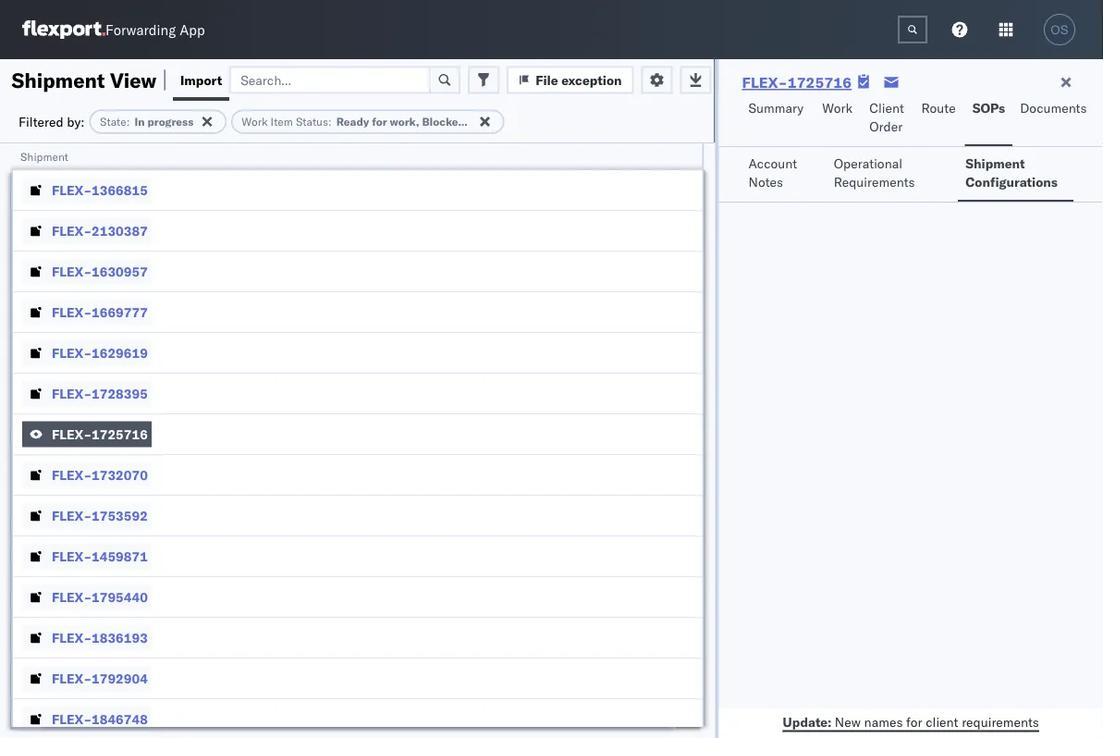 Task type: vqa. For each thing, say whether or not it's contained in the screenshot.
FLEX- related to FLEX-1725716 "button"
yes



Task type: locate. For each thing, give the bounding box(es) containing it.
flex-1669777 button
[[22, 299, 152, 325]]

for left client
[[907, 714, 923, 730]]

notes
[[749, 174, 784, 190]]

flex-1732070
[[52, 467, 148, 483]]

work
[[823, 100, 853, 116], [242, 115, 268, 129]]

operational requirements button
[[827, 147, 948, 202]]

documents
[[1021, 100, 1088, 116]]

flex-1725716 inside button
[[52, 426, 148, 442]]

blocked,
[[422, 115, 469, 129]]

flexport. image
[[22, 20, 105, 39]]

1 vertical spatial for
[[907, 714, 923, 730]]

flex- down "flex-1669777" button
[[52, 345, 92, 361]]

requirements
[[834, 174, 916, 190]]

account notes
[[749, 155, 798, 190]]

shipment configurations
[[966, 155, 1059, 190]]

flex-1629619 button
[[22, 340, 152, 366]]

client order button
[[863, 92, 915, 146]]

0 horizontal spatial 1725716
[[92, 426, 148, 442]]

flex- for flex-1366815 button
[[52, 182, 92, 198]]

flex-1725716
[[743, 73, 852, 92], [52, 426, 148, 442]]

shipment up filtered by:
[[12, 67, 105, 93]]

filtered by:
[[19, 113, 85, 130]]

documents button
[[1013, 92, 1099, 146]]

1 horizontal spatial progress
[[485, 115, 531, 129]]

flex- for flex-1629619 button
[[52, 345, 92, 361]]

flex- for "flex-1630957" button
[[52, 263, 92, 279]]

0 horizontal spatial :
[[126, 115, 130, 129]]

0 vertical spatial 1725716
[[788, 73, 852, 92]]

file exception button
[[507, 66, 634, 94], [507, 66, 634, 94]]

flex- up flex-2130387 button
[[52, 182, 92, 198]]

shipment configurations button
[[959, 147, 1074, 202]]

flex- for flex-1795440 'button'
[[52, 589, 92, 605]]

flex- for flex-1846748 button
[[52, 711, 92, 727]]

0 horizontal spatial progress
[[148, 115, 194, 129]]

1728395
[[92, 385, 148, 402]]

1 vertical spatial 1725716
[[92, 426, 148, 442]]

file
[[536, 72, 559, 88]]

state
[[100, 115, 126, 129]]

flex- down flex-1836193 'button'
[[52, 670, 92, 687]]

1 : from the left
[[126, 115, 130, 129]]

flex-1725716 button
[[22, 421, 152, 447]]

Search... text field
[[230, 66, 431, 94]]

work for work
[[823, 100, 853, 116]]

flex- down flex-1795440 'button'
[[52, 630, 92, 646]]

flex-1725716 up flex-1732070 at left bottom
[[52, 426, 148, 442]]

2 : from the left
[[328, 115, 332, 129]]

2 in from the left
[[472, 115, 482, 129]]

:
[[126, 115, 130, 129], [328, 115, 332, 129]]

shipment up "configurations"
[[966, 155, 1026, 172]]

shipment inside shipment button
[[20, 149, 68, 163]]

0 horizontal spatial in
[[135, 115, 145, 129]]

flex-1725716 up summary
[[743, 73, 852, 92]]

1 horizontal spatial :
[[328, 115, 332, 129]]

names
[[865, 714, 903, 730]]

flex-1836193 button
[[22, 625, 152, 651]]

0 vertical spatial for
[[372, 115, 387, 129]]

flex- down flex-1725716 button
[[52, 467, 92, 483]]

: left ready
[[328, 115, 332, 129]]

flex- up summary
[[743, 73, 788, 92]]

shipment inside shipment configurations
[[966, 155, 1026, 172]]

flex- down "flex-1630957" button
[[52, 304, 92, 320]]

flex- for flex-1725716 button
[[52, 426, 92, 442]]

progress right 'blocked,'
[[485, 115, 531, 129]]

status
[[296, 115, 328, 129]]

work inside button
[[823, 100, 853, 116]]

1725716 up summary
[[788, 73, 852, 92]]

item
[[271, 115, 293, 129]]

order
[[870, 118, 903, 135]]

flex-1792904
[[52, 670, 148, 687]]

flex- down flex-1732070 button
[[52, 508, 92, 524]]

shipment down filtered
[[20, 149, 68, 163]]

operational
[[834, 155, 903, 172]]

flex- down flex-1629619 button
[[52, 385, 92, 402]]

in right 'blocked,'
[[472, 115, 482, 129]]

1725716
[[788, 73, 852, 92], [92, 426, 148, 442]]

forwarding app link
[[22, 20, 205, 39]]

flex- down flex-1728395 button
[[52, 426, 92, 442]]

0 horizontal spatial for
[[372, 115, 387, 129]]

flex- down flex-2130387 button
[[52, 263, 92, 279]]

flex- down flex-1753592 button
[[52, 548, 92, 564]]

work down flex-1725716 'link'
[[823, 100, 853, 116]]

1 horizontal spatial flex-1725716
[[743, 73, 852, 92]]

in right state on the left of the page
[[135, 115, 145, 129]]

in
[[135, 115, 145, 129], [472, 115, 482, 129]]

exception
[[562, 72, 622, 88]]

flex-1366815 button
[[22, 177, 152, 203]]

requirements
[[962, 714, 1040, 730]]

1 horizontal spatial work
[[823, 100, 853, 116]]

0 horizontal spatial work
[[242, 115, 268, 129]]

work,
[[390, 115, 420, 129]]

None text field
[[898, 16, 928, 43]]

for
[[372, 115, 387, 129], [907, 714, 923, 730]]

flex-
[[743, 73, 788, 92], [52, 182, 92, 198], [52, 223, 92, 239], [52, 263, 92, 279], [52, 304, 92, 320], [52, 345, 92, 361], [52, 385, 92, 402], [52, 426, 92, 442], [52, 467, 92, 483], [52, 508, 92, 524], [52, 548, 92, 564], [52, 589, 92, 605], [52, 630, 92, 646], [52, 670, 92, 687], [52, 711, 92, 727]]

1 horizontal spatial in
[[472, 115, 482, 129]]

flex- down flex-1792904 button
[[52, 711, 92, 727]]

progress down the import button
[[148, 115, 194, 129]]

flex- down flex-1459871 button
[[52, 589, 92, 605]]

0 horizontal spatial flex-1725716
[[52, 426, 148, 442]]

1725716 down 1728395
[[92, 426, 148, 442]]

: down the view
[[126, 115, 130, 129]]

import
[[180, 72, 222, 88]]

flex- down flex-1366815 button
[[52, 223, 92, 239]]

forwarding
[[105, 21, 176, 38]]

flex-1630957
[[52, 263, 148, 279]]

1 vertical spatial flex-1725716
[[52, 426, 148, 442]]

progress
[[148, 115, 194, 129], [485, 115, 531, 129]]

route button
[[915, 92, 966, 146]]

by:
[[67, 113, 85, 130]]

shipment for shipment configurations
[[966, 155, 1026, 172]]

app
[[180, 21, 205, 38]]

flex-1459871 button
[[22, 544, 152, 570]]

forwarding app
[[105, 21, 205, 38]]

work left item on the left
[[242, 115, 268, 129]]

shipment
[[12, 67, 105, 93], [20, 149, 68, 163], [966, 155, 1026, 172]]

flex-1366815
[[52, 182, 148, 198]]

for left work,
[[372, 115, 387, 129]]

1725716 inside button
[[92, 426, 148, 442]]



Task type: describe. For each thing, give the bounding box(es) containing it.
os
[[1051, 23, 1069, 37]]

client
[[870, 100, 905, 116]]

1795440
[[92, 589, 148, 605]]

flex-1846748
[[52, 711, 148, 727]]

update:
[[783, 714, 832, 730]]

2130387
[[92, 223, 148, 239]]

client order
[[870, 100, 905, 135]]

1630957
[[92, 263, 148, 279]]

summary button
[[742, 92, 815, 146]]

shipment view
[[12, 67, 157, 93]]

1 in from the left
[[135, 115, 145, 129]]

file exception
[[536, 72, 622, 88]]

ready
[[337, 115, 369, 129]]

flex-1630957 button
[[22, 259, 152, 285]]

flex-2130387
[[52, 223, 148, 239]]

0 vertical spatial flex-1725716
[[743, 73, 852, 92]]

1753592
[[92, 508, 148, 524]]

flex-1725716 link
[[743, 73, 852, 92]]

flex- for flex-2130387 button
[[52, 223, 92, 239]]

client
[[926, 714, 959, 730]]

shipment for shipment
[[20, 149, 68, 163]]

resize handle column header
[[681, 143, 703, 738]]

flex-1459871
[[52, 548, 148, 564]]

flex- for flex-1836193 'button'
[[52, 630, 92, 646]]

flex- for flex-1732070 button
[[52, 467, 92, 483]]

shipment button
[[11, 145, 684, 164]]

route
[[922, 100, 956, 116]]

work for work item status : ready for work, blocked, in progress
[[242, 115, 268, 129]]

flex-1669777
[[52, 304, 148, 320]]

1459871
[[92, 548, 148, 564]]

shipment for shipment view
[[12, 67, 105, 93]]

flex- for flex-1459871 button
[[52, 548, 92, 564]]

1 horizontal spatial for
[[907, 714, 923, 730]]

1 progress from the left
[[148, 115, 194, 129]]

flex-1753592
[[52, 508, 148, 524]]

1836193
[[92, 630, 148, 646]]

flex-1836193
[[52, 630, 148, 646]]

summary
[[749, 100, 804, 116]]

update: new names for client requirements
[[783, 714, 1040, 730]]

flex-1795440 button
[[22, 584, 152, 610]]

flex- for flex-1728395 button
[[52, 385, 92, 402]]

flex-2130387 button
[[22, 218, 152, 244]]

1669777
[[92, 304, 148, 320]]

account notes button
[[742, 147, 816, 202]]

account
[[749, 155, 798, 172]]

filtered
[[19, 113, 64, 130]]

flex-1728395
[[52, 385, 148, 402]]

view
[[110, 67, 157, 93]]

configurations
[[966, 174, 1059, 190]]

1629619
[[92, 345, 148, 361]]

flex-1795440
[[52, 589, 148, 605]]

2 progress from the left
[[485, 115, 531, 129]]

flex- for flex-1753592 button
[[52, 508, 92, 524]]

work item status : ready for work, blocked, in progress
[[242, 115, 531, 129]]

1366815
[[92, 182, 148, 198]]

1792904
[[92, 670, 148, 687]]

import button
[[173, 59, 230, 101]]

flex- for "flex-1669777" button
[[52, 304, 92, 320]]

flex-1728395 button
[[22, 381, 152, 407]]

1846748
[[92, 711, 148, 727]]

work button
[[815, 92, 863, 146]]

os button
[[1039, 8, 1082, 51]]

operational requirements
[[834, 155, 916, 190]]

flex- for flex-1792904 button
[[52, 670, 92, 687]]

1 horizontal spatial 1725716
[[788, 73, 852, 92]]

flex-1792904 button
[[22, 666, 152, 692]]

flex-1753592 button
[[22, 503, 152, 529]]

new
[[835, 714, 861, 730]]

1732070
[[92, 467, 148, 483]]

flex-1846748 button
[[22, 706, 152, 732]]

sops
[[973, 100, 1006, 116]]

sops button
[[966, 92, 1013, 146]]

flex-1732070 button
[[22, 462, 152, 488]]

state : in progress
[[100, 115, 194, 129]]

flex-1629619
[[52, 345, 148, 361]]



